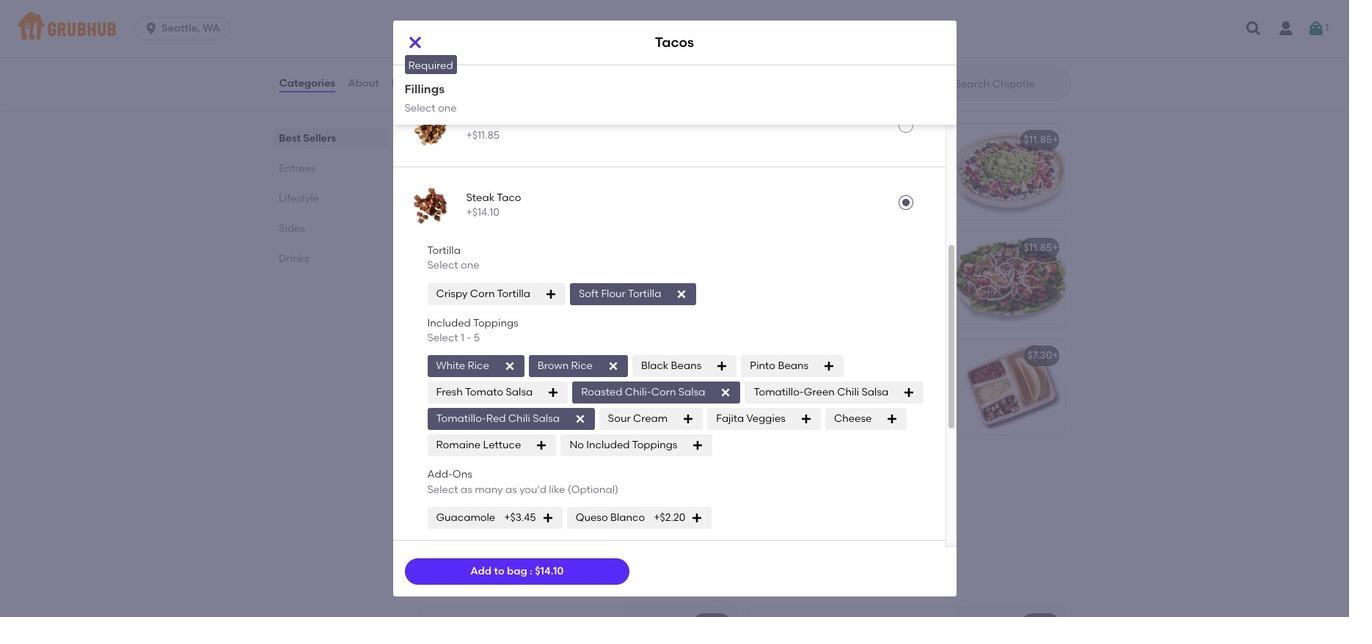 Task type: locate. For each thing, give the bounding box(es) containing it.
&
[[462, 8, 470, 20]]

$11.85 +
[[696, 134, 730, 146], [1024, 134, 1059, 146], [1024, 242, 1059, 254]]

0 horizontal spatial cheese
[[428, 263, 466, 275]]

beans,
[[804, 187, 838, 200]]

and
[[757, 202, 777, 215], [469, 292, 489, 305], [793, 385, 812, 398], [545, 388, 565, 401], [757, 430, 777, 443], [519, 478, 539, 491], [561, 493, 581, 506]]

svg image down the 'tacos' image
[[693, 440, 704, 452]]

your up queso,
[[757, 370, 779, 383]]

sofritas up rice,
[[757, 172, 794, 185]]

$4.30
[[701, 350, 728, 362]]

or inside the cheese in a flour tortilla with your choice of meat, sofritas or fajita veggies and three included sides.
[[547, 277, 558, 290]]

and inside the cheese in a flour tortilla with your choice of meat, sofritas or fajita veggies and three included sides.
[[469, 292, 489, 305]]

1 vertical spatial one
[[461, 259, 480, 272]]

1 horizontal spatial served
[[796, 172, 829, 185]]

1 vertical spatial in
[[469, 263, 477, 275]]

fresh
[[436, 386, 463, 399]]

svg image for fresh tomato salsa
[[548, 387, 560, 399]]

toppings up corn
[[836, 385, 880, 398]]

1 vertical spatial taco
[[497, 191, 522, 204]]

beans for pinto beans
[[778, 360, 809, 372]]

grilled down brown
[[536, 373, 566, 386]]

0 vertical spatial sofritas
[[757, 172, 794, 185]]

svg image right +$2.20
[[692, 512, 704, 524]]

svg image
[[1246, 20, 1263, 37], [545, 288, 557, 300], [676, 288, 688, 300], [504, 361, 516, 372], [548, 387, 560, 399], [720, 387, 732, 399], [683, 414, 695, 425], [693, 440, 704, 452], [692, 512, 704, 524]]

entrees down required
[[417, 90, 474, 108]]

steak
[[467, 191, 495, 204]]

1 vertical spatial fajita
[[560, 277, 586, 290]]

seller
[[787, 119, 811, 129], [458, 335, 482, 345]]

grilled inside your choice of freshly grilled meat, sofritas, or guacamole, and up to five toppings served in a soft or hard-shell tortilla.
[[536, 373, 566, 386]]

tacos image
[[627, 340, 737, 436]]

svg image inside main navigation navigation
[[1246, 20, 1263, 37]]

taco inside chicken taco +$11.85
[[510, 114, 534, 127]]

1 vertical spatial best
[[279, 132, 301, 145]]

in inside the cheese in a flour tortilla with your choice of meat, sofritas or fajita veggies and three included sides.
[[469, 263, 477, 275]]

tortilla
[[428, 245, 461, 257], [516, 263, 549, 275], [497, 287, 531, 300], [628, 287, 662, 300]]

tortilla up included at top
[[516, 263, 549, 275]]

toppings inside your choice of meat, guacamole or queso, and two toppings to go with a pair of crispy corn or soft flour tortillas.includes fruit or kid's chips and organic juice or milk.
[[836, 385, 880, 398]]

salsa down guacamole
[[862, 386, 889, 399]]

fajita inside your choice of freshly grilled meat or sofritas served in a delicious bowl with rice, beans, or fajita veggies, and topped with guac, salsa, queso blanco, sour cream or cheese.
[[853, 187, 878, 200]]

salsa for tomatillo-green chili salsa
[[862, 386, 889, 399]]

best seller up rice,
[[766, 119, 811, 129]]

select inside fillings select one
[[405, 102, 436, 114]]

svg image for roasted chili-corn salsa
[[720, 387, 732, 399]]

0 horizontal spatial toppings
[[448, 403, 492, 416]]

seller for sofritas
[[787, 119, 811, 129]]

svg image up fajita
[[720, 387, 732, 399]]

1 vertical spatial blanco
[[611, 511, 645, 524]]

blanco,
[[757, 217, 795, 230]]

+
[[724, 134, 730, 146], [1053, 134, 1059, 146], [1053, 242, 1059, 254], [1053, 350, 1059, 362]]

guacamole
[[862, 370, 919, 383]]

1 horizontal spatial one
[[461, 259, 480, 272]]

svg image left 1 'button'
[[1246, 20, 1263, 37]]

0 horizontal spatial chili
[[509, 413, 531, 425]]

in down guacamole, on the left bottom of the page
[[530, 403, 539, 416]]

rice,
[[781, 187, 802, 200]]

required
[[409, 59, 453, 72]]

1 vertical spatial included
[[587, 439, 630, 452]]

1 vertical spatial chips
[[532, 493, 558, 506]]

1 horizontal spatial chili
[[838, 386, 860, 399]]

sofritas up included at top
[[508, 277, 545, 290]]

best left -
[[437, 335, 456, 345]]

of inside your choice of freshly grilled meat, sofritas, or guacamole, and up to five toppings served in a soft or hard-shell tortilla.
[[489, 373, 499, 386]]

2 horizontal spatial meat,
[[830, 370, 859, 383]]

lifestyle down guacamole
[[417, 574, 482, 592]]

2 rice from the left
[[572, 360, 593, 372]]

white rice
[[436, 360, 489, 372]]

rice
[[468, 360, 489, 372], [572, 360, 593, 372]]

0 horizontal spatial best seller
[[437, 335, 482, 345]]

$11.85 for burrito image
[[696, 134, 724, 146]]

organic down tortillas.includes
[[779, 430, 818, 443]]

1 horizontal spatial rice
[[572, 360, 593, 372]]

beans.
[[541, 478, 575, 491]]

green
[[804, 386, 835, 399]]

or up included at top
[[547, 277, 558, 290]]

0 horizontal spatial served
[[495, 403, 528, 416]]

svg image right cream
[[683, 414, 695, 425]]

as left you'd
[[506, 483, 517, 496]]

three
[[491, 292, 518, 305]]

included inside included toppings select 1 - 5
[[428, 317, 471, 329]]

in up crispy corn tortilla
[[469, 263, 477, 275]]

0 vertical spatial best seller
[[766, 119, 811, 129]]

0 horizontal spatial tomatillo-
[[436, 413, 487, 425]]

kid's inside your choice of meat, guacamole or queso, and two toppings to go with a pair of crispy corn or soft flour tortillas.includes fruit or kid's chips and organic juice or milk.
[[877, 415, 899, 428]]

1 vertical spatial tacos
[[655, 34, 695, 51]]

choice inside your choice of freshly grilled meat or sofritas served in a delicious bowl with rice, beans, or fajita veggies, and topped with guac, salsa, queso blanco, sour cream or cheese.
[[781, 158, 815, 170]]

to left bag
[[494, 565, 505, 578]]

steak taco image
[[408, 182, 455, 229]]

1 beans from the left
[[671, 360, 702, 372]]

fajita inside the cheese in a flour tortilla with your choice of meat, sofritas or fajita veggies and three included sides.
[[560, 277, 586, 290]]

guacamole
[[436, 511, 496, 524]]

cheese up crispy
[[428, 263, 466, 275]]

0 horizontal spatial chips
[[532, 493, 558, 506]]

0 horizontal spatial sofritas
[[508, 277, 545, 290]]

fajita down delicious
[[853, 187, 878, 200]]

0 horizontal spatial entrees
[[279, 162, 316, 175]]

chili-
[[625, 386, 652, 399]]

0 vertical spatial lifestyle
[[279, 192, 319, 205]]

1 horizontal spatial sofritas
[[757, 172, 794, 185]]

svg image left up
[[548, 387, 560, 399]]

includes
[[428, 493, 470, 506]]

0 horizontal spatial juice
[[469, 508, 493, 521]]

1 vertical spatial lifestyle
[[417, 574, 482, 592]]

freshly inside your choice of freshly grilled meat, sofritas, or guacamole, and up to five toppings served in a soft or hard-shell tortilla.
[[501, 373, 533, 386]]

quesadilla down "+$14.10"
[[428, 242, 483, 254]]

taco inside the steak taco +$14.10
[[497, 191, 522, 204]]

0 vertical spatial kid's
[[757, 350, 782, 362]]

tacos button
[[814, 0, 1066, 56]]

your for your choice of meat, guacamole or queso, and two toppings to go with a pair of crispy corn or soft flour tortillas.includes fruit or kid's chips and organic juice or milk.
[[757, 370, 779, 383]]

tacos inside button
[[825, 8, 855, 20]]

freshly inside your choice of freshly grilled meat or sofritas served in a delicious bowl with rice, beans, or fajita veggies, and topped with guac, salsa, queso blanco, sour cream or cheese.
[[830, 158, 862, 170]]

soft inside your choice of meat, guacamole or queso, and two toppings to go with a pair of crispy corn or soft flour tortillas.includes fruit or kid's chips and organic juice or milk.
[[861, 400, 880, 413]]

0 horizontal spatial milk.
[[508, 508, 531, 521]]

with left rice,
[[757, 187, 778, 200]]

1 horizontal spatial grilled
[[865, 158, 895, 170]]

1 inside included toppings select 1 - 5
[[461, 332, 465, 344]]

2 vertical spatial in
[[530, 403, 539, 416]]

beans right pinto
[[778, 360, 809, 372]]

1 horizontal spatial in
[[530, 403, 539, 416]]

your left own
[[812, 350, 834, 362]]

a left side in the left of the page
[[454, 478, 461, 491]]

1 horizontal spatial soft
[[861, 400, 880, 413]]

0 vertical spatial 1
[[1326, 22, 1330, 34]]

$11.85
[[696, 134, 724, 146], [1024, 134, 1053, 146], [1024, 242, 1053, 254]]

0 vertical spatial flour
[[489, 263, 514, 275]]

meat, up three
[[477, 277, 506, 290]]

and left three
[[469, 292, 489, 305]]

lifestyle up sides
[[279, 192, 319, 205]]

organic down includes
[[428, 508, 467, 521]]

beans for black beans
[[671, 360, 702, 372]]

1 horizontal spatial freshly
[[830, 158, 862, 170]]

your inside your choice of meat, guacamole or queso, and two toppings to go with a pair of crispy corn or soft flour tortillas.includes fruit or kid's chips and organic juice or milk.
[[757, 370, 779, 383]]

2 beans from the left
[[778, 360, 809, 372]]

bowl
[[899, 172, 922, 185]]

0 vertical spatial seller
[[787, 119, 811, 129]]

select left -
[[428, 332, 459, 344]]

select up crispy
[[428, 259, 459, 272]]

veggies
[[747, 413, 786, 425]]

as down ons
[[461, 483, 473, 496]]

0 vertical spatial queso
[[472, 8, 505, 20]]

sofritas,
[[428, 388, 467, 401]]

milk. down you'd
[[508, 508, 531, 521]]

about
[[348, 77, 379, 89]]

fajita up sides.
[[560, 277, 586, 290]]

1 vertical spatial cheese
[[835, 413, 872, 425]]

toppings up 5
[[473, 317, 519, 329]]

$11.85 for salad image
[[1024, 242, 1053, 254]]

tomatillo- up pair
[[754, 386, 804, 399]]

balanced macros bowl image
[[627, 608, 737, 617]]

meat,
[[477, 277, 506, 290], [830, 370, 859, 383], [569, 373, 598, 386]]

juice
[[820, 430, 844, 443], [469, 508, 493, 521]]

to left the 'go'
[[882, 385, 893, 398]]

1 vertical spatial milk.
[[508, 508, 531, 521]]

1 vertical spatial organic
[[428, 508, 467, 521]]

best for your choice of freshly grilled meat, sofritas, or guacamole, and up to five toppings served in a soft or hard-shell tortilla.
[[437, 335, 456, 345]]

served up beans,
[[796, 172, 829, 185]]

1 horizontal spatial corn
[[652, 386, 676, 399]]

cheese for cheese
[[835, 413, 872, 425]]

red
[[487, 413, 506, 425]]

of up beans,
[[818, 158, 827, 170]]

1 vertical spatial sofritas
[[508, 277, 545, 290]]

a inside your choice of freshly grilled meat or sofritas served in a delicious bowl with rice, beans, or fajita veggies, and topped with guac, salsa, queso blanco, sour cream or cheese.
[[843, 172, 850, 185]]

taco
[[510, 114, 534, 127], [497, 191, 522, 204]]

and right 'rice'
[[519, 478, 539, 491]]

0 horizontal spatial in
[[469, 263, 477, 275]]

1 horizontal spatial chips
[[901, 415, 928, 428]]

your inside your choice of freshly grilled meat or sofritas served in a delicious bowl with rice, beans, or fajita veggies, and topped with guac, salsa, queso blanco, sour cream or cheese.
[[757, 158, 779, 170]]

freshly for and
[[501, 373, 533, 386]]

1 horizontal spatial tomatillo-
[[754, 386, 804, 399]]

your
[[575, 263, 597, 275]]

queso right & on the left of page
[[472, 8, 505, 20]]

1 horizontal spatial kid's
[[877, 415, 899, 428]]

select inside included toppings select 1 - 5
[[428, 332, 459, 344]]

soft down up
[[551, 403, 569, 416]]

0 horizontal spatial rice
[[468, 360, 489, 372]]

salad image
[[955, 232, 1066, 328]]

fajita veggies
[[717, 413, 786, 425]]

salsa down black beans
[[679, 386, 706, 399]]

tortilla inside tortilla select one
[[428, 245, 461, 257]]

best seller
[[766, 119, 811, 129], [437, 335, 482, 345]]

0 horizontal spatial meat,
[[477, 277, 506, 290]]

like
[[549, 483, 566, 496]]

+$15.75
[[467, 52, 501, 65]]

one for fillings
[[438, 102, 457, 114]]

white
[[436, 360, 466, 372]]

of up veggies
[[464, 277, 474, 290]]

to inside your choice of meat, guacamole or queso, and two toppings to go with a pair of crispy corn or soft flour tortillas.includes fruit or kid's chips and organic juice or milk.
[[882, 385, 893, 398]]

cheese for cheese in a flour tortilla with your choice of meat, sofritas or fajita veggies and three included sides.
[[428, 263, 466, 275]]

1 vertical spatial grilled
[[536, 373, 566, 386]]

fruit down corn
[[842, 415, 862, 428]]

0 vertical spatial in
[[832, 172, 840, 185]]

taco right steak
[[497, 191, 522, 204]]

to right up
[[583, 388, 593, 401]]

choice down white rice
[[453, 373, 486, 386]]

milk.
[[859, 430, 882, 443], [508, 508, 531, 521]]

2 vertical spatial tacos
[[428, 353, 458, 365]]

1 vertical spatial kid's
[[507, 493, 529, 506]]

and down beans.
[[561, 493, 581, 506]]

-
[[467, 332, 472, 344]]

with inside the cheese in a flour tortilla with your choice of meat, sofritas or fajita veggies and three included sides.
[[552, 263, 573, 275]]

2 vertical spatial best
[[437, 335, 456, 345]]

best left sellers
[[279, 132, 301, 145]]

cheese inside the cheese in a flour tortilla with your choice of meat, sofritas or fajita veggies and three included sides.
[[428, 263, 466, 275]]

or down up
[[572, 403, 582, 416]]

+$15.75 button
[[393, 13, 946, 90]]

1 vertical spatial toppings
[[448, 403, 492, 416]]

0 vertical spatial organic
[[779, 430, 818, 443]]

crispy
[[792, 400, 821, 413]]

kid's quesadilla image
[[627, 448, 737, 543]]

of left 'rice'
[[486, 478, 496, 491]]

served down guacamole, on the left bottom of the page
[[495, 403, 528, 416]]

in up beans,
[[832, 172, 840, 185]]

0 horizontal spatial fajita
[[560, 277, 586, 290]]

fajita
[[853, 187, 878, 200], [560, 277, 586, 290]]

svg image for soft flour tortilla
[[676, 288, 688, 300]]

0 vertical spatial toppings
[[836, 385, 880, 398]]

1 vertical spatial kid's
[[428, 458, 453, 470]]

a
[[843, 172, 850, 185], [480, 263, 487, 275], [934, 385, 941, 398], [542, 403, 548, 416], [454, 478, 461, 491]]

0 horizontal spatial blanco
[[507, 8, 543, 20]]

kid's build your own image
[[955, 340, 1066, 436]]

a down guacamole, on the left bottom of the page
[[542, 403, 548, 416]]

one inside tortilla select one
[[461, 259, 480, 272]]

select down add- at bottom left
[[428, 483, 459, 496]]

5
[[474, 332, 480, 344]]

1 vertical spatial queso
[[576, 511, 608, 524]]

chips & queso blanco button
[[420, 0, 802, 56]]

best up rice,
[[766, 119, 785, 129]]

(optional)
[[568, 483, 619, 496]]

tortilla right soft in the left top of the page
[[628, 287, 662, 300]]

2 horizontal spatial best
[[766, 119, 785, 129]]

0 vertical spatial tacos
[[825, 8, 855, 20]]

2 horizontal spatial to
[[882, 385, 893, 398]]

0 vertical spatial grilled
[[865, 158, 895, 170]]

and up blanco,
[[757, 202, 777, 215]]

kid's left build at bottom
[[757, 350, 782, 362]]

toppings down cream
[[633, 439, 678, 452]]

corn
[[470, 287, 495, 300], [652, 386, 676, 399]]

choice up veggies
[[428, 277, 462, 290]]

1 horizontal spatial seller
[[787, 119, 811, 129]]

queso
[[472, 8, 505, 20], [576, 511, 608, 524]]

1 rice from the left
[[468, 360, 489, 372]]

to
[[882, 385, 893, 398], [583, 388, 593, 401], [494, 565, 505, 578]]

toppings up "shell"
[[448, 403, 492, 416]]

0 vertical spatial fajita
[[853, 187, 878, 200]]

chili up corn
[[838, 386, 860, 399]]

freshly up guacamole, on the left bottom of the page
[[501, 373, 533, 386]]

salsa,
[[873, 202, 901, 215]]

1 vertical spatial toppings
[[633, 439, 678, 452]]

tomatillo- for red
[[436, 413, 487, 425]]

a inside your choice of meat, guacamole or queso, and two toppings to go with a pair of crispy corn or soft flour tortillas.includes fruit or kid's chips and organic juice or milk.
[[934, 385, 941, 398]]

or down guac,
[[856, 217, 866, 230]]

pinto
[[750, 360, 776, 372]]

0 vertical spatial entrees
[[417, 90, 474, 108]]

1 horizontal spatial milk.
[[859, 430, 882, 443]]

a right the 'go'
[[934, 385, 941, 398]]

0 horizontal spatial queso
[[472, 8, 505, 20]]

veggies
[[428, 292, 467, 305]]

kid's build your own
[[757, 350, 859, 362]]

0 horizontal spatial one
[[438, 102, 457, 114]]

carne asada taco image
[[408, 28, 455, 75]]

1 button
[[1308, 15, 1330, 42]]

1 horizontal spatial fruit
[[842, 415, 862, 428]]

1 horizontal spatial toppings
[[633, 439, 678, 452]]

kid's for kid's quesadilla
[[428, 458, 453, 470]]

0 horizontal spatial soft
[[551, 403, 569, 416]]

1 vertical spatial 1
[[461, 332, 465, 344]]

choice inside the cheese in a flour tortilla with your choice of meat, sofritas or fajita veggies and three included sides.
[[428, 277, 462, 290]]

juice down 'many'
[[469, 508, 493, 521]]

kid's
[[757, 350, 782, 362], [428, 458, 453, 470]]

one down fillings
[[438, 102, 457, 114]]

milk. inside your choice of meat, guacamole or queso, and two toppings to go with a pair of crispy corn or soft flour tortillas.includes fruit or kid's chips and organic juice or milk.
[[859, 430, 882, 443]]

choice
[[781, 158, 815, 170], [428, 277, 462, 290], [781, 370, 815, 383], [453, 373, 486, 386]]

1 inside 'button'
[[1326, 22, 1330, 34]]

best seller up white rice
[[437, 335, 482, 345]]

0 vertical spatial tomatillo-
[[754, 386, 804, 399]]

organic inside with a side of rice and beans. includes fruit or kid's chips and organic juice or milk.
[[428, 508, 467, 521]]

svg image
[[1308, 20, 1326, 37], [144, 21, 159, 36], [406, 34, 424, 51], [608, 361, 620, 372], [717, 361, 728, 372], [824, 361, 836, 372], [904, 387, 916, 399], [575, 414, 586, 425], [801, 414, 813, 425], [887, 414, 899, 425], [536, 440, 548, 452], [542, 512, 554, 524]]

tortilla up included toppings select 1 - 5
[[497, 287, 531, 300]]

svg image up guacamole, on the left bottom of the page
[[504, 361, 516, 372]]

fajita
[[717, 413, 745, 425]]

wa
[[203, 22, 220, 35]]

toppings inside your choice of freshly grilled meat, sofritas, or guacamole, and up to five toppings served in a soft or hard-shell tortilla.
[[448, 403, 492, 416]]

cream
[[821, 217, 853, 230]]

best seller for your choice of freshly grilled meat, sofritas, or guacamole, and up to five toppings served in a soft or hard-shell tortilla.
[[437, 335, 482, 345]]

chips & queso blanco
[[431, 8, 543, 20]]

meat, up up
[[569, 373, 598, 386]]

add-
[[428, 469, 453, 481]]

kid's down flour on the right of page
[[877, 415, 899, 428]]

beans right black
[[671, 360, 702, 372]]

0 vertical spatial chili
[[838, 386, 860, 399]]

steak taco +$14.10
[[467, 191, 522, 219]]

or up guac,
[[840, 187, 850, 200]]

0 vertical spatial cheese
[[428, 263, 466, 275]]

as
[[461, 483, 473, 496], [506, 483, 517, 496]]

0 vertical spatial fruit
[[842, 415, 862, 428]]

choice inside your choice of freshly grilled meat, sofritas, or guacamole, and up to five toppings served in a soft or hard-shell tortilla.
[[453, 373, 486, 386]]

1 vertical spatial seller
[[458, 335, 482, 345]]

1 vertical spatial fruit
[[472, 493, 492, 506]]

select
[[405, 102, 436, 114], [428, 259, 459, 272], [428, 332, 459, 344], [428, 483, 459, 496]]

0 horizontal spatial fruit
[[472, 493, 492, 506]]

kid's quesadilla
[[428, 458, 510, 470]]

1 vertical spatial freshly
[[501, 373, 533, 386]]

flour right soft in the left top of the page
[[602, 287, 626, 300]]

blanco
[[507, 8, 543, 20], [611, 511, 645, 524]]

your up blanco,
[[757, 158, 779, 170]]

chips
[[901, 415, 928, 428], [532, 493, 558, 506]]

and left up
[[545, 388, 565, 401]]

one inside fillings select one
[[438, 102, 457, 114]]

cheese down tomatillo-green chili salsa
[[835, 413, 872, 425]]

with
[[757, 187, 778, 200], [819, 202, 839, 215], [552, 263, 573, 275], [911, 385, 931, 398]]

taco for steak taco +$14.10
[[497, 191, 522, 204]]

categories
[[279, 77, 336, 89]]

0 horizontal spatial flour
[[489, 263, 514, 275]]

tomatillo- up romaine
[[436, 413, 487, 425]]

1 vertical spatial chili
[[509, 413, 531, 425]]

1 vertical spatial best seller
[[437, 335, 482, 345]]

sour cream
[[608, 413, 668, 425]]

or right fresh
[[470, 388, 480, 401]]

your for your choice of freshly grilled meat or sofritas served in a delicious bowl with rice, beans, or fajita veggies, and topped with guac, salsa, queso blanco, sour cream or cheese.
[[757, 158, 779, 170]]

add-ons select as many as you'd like (optional)
[[428, 469, 619, 496]]

choice inside your choice of meat, guacamole or queso, and two toppings to go with a pair of crispy corn or soft flour tortillas.includes fruit or kid's chips and organic juice or milk.
[[781, 370, 815, 383]]

or down 'many'
[[495, 508, 505, 521]]

grilled inside your choice of freshly grilled meat or sofritas served in a delicious bowl with rice, beans, or fajita veggies, and topped with guac, salsa, queso blanco, sour cream or cheese.
[[865, 158, 895, 170]]

your inside your choice of freshly grilled meat, sofritas, or guacamole, and up to five toppings served in a soft or hard-shell tortilla.
[[428, 373, 450, 386]]

$11.85 + for salad image
[[1024, 242, 1059, 254]]

juice inside your choice of meat, guacamole or queso, and two toppings to go with a pair of crispy corn or soft flour tortillas.includes fruit or kid's chips and organic juice or milk.
[[820, 430, 844, 443]]

1 horizontal spatial as
[[506, 483, 517, 496]]

or down guacamole
[[864, 415, 875, 428]]

1 vertical spatial flour
[[602, 287, 626, 300]]

1 vertical spatial tomatillo-
[[436, 413, 487, 425]]

milk. down guacamole
[[859, 430, 882, 443]]

your choice of freshly grilled meat, sofritas, or guacamole, and up to five toppings served in a soft or hard-shell tortilla.
[[428, 373, 598, 431]]

1 horizontal spatial included
[[587, 439, 630, 452]]

of
[[818, 158, 827, 170], [464, 277, 474, 290], [818, 370, 827, 383], [489, 373, 499, 386], [780, 400, 789, 413], [486, 478, 496, 491]]

0 vertical spatial taco
[[510, 114, 534, 127]]

soft flour tortilla
[[579, 287, 662, 300]]

pinto beans
[[750, 360, 809, 372]]

blanco inside button
[[507, 8, 543, 20]]

with left your
[[552, 263, 573, 275]]

corn right crispy
[[470, 287, 495, 300]]

blanco left +$2.20
[[611, 511, 645, 524]]

taco right "chicken"
[[510, 114, 534, 127]]

juice down corn
[[820, 430, 844, 443]]

$7.30
[[1028, 350, 1053, 362]]



Task type: vqa. For each thing, say whether or not it's contained in the screenshot.
Sprout
no



Task type: describe. For each thing, give the bounding box(es) containing it.
salsa for roasted chili-corn salsa
[[679, 386, 706, 399]]

chips
[[431, 8, 460, 20]]

go
[[895, 385, 908, 398]]

chips inside with a side of rice and beans. includes fruit or kid's chips and organic juice or milk.
[[532, 493, 558, 506]]

included toppings select 1 - 5
[[428, 317, 519, 344]]

organic inside your choice of meat, guacamole or queso, and two toppings to go with a pair of crispy corn or soft flour tortillas.includes fruit or kid's chips and organic juice or milk.
[[779, 430, 818, 443]]

chicken
[[467, 114, 507, 127]]

with a side of rice and beans. includes fruit or kid's chips and organic juice or milk.
[[428, 478, 581, 521]]

tomatillo-green chili salsa
[[754, 386, 889, 399]]

flour inside the cheese in a flour tortilla with your choice of meat, sofritas or fajita veggies and three included sides.
[[489, 263, 514, 275]]

taco for chicken taco +$11.85
[[510, 114, 534, 127]]

and down veggies
[[757, 430, 777, 443]]

you'd
[[520, 483, 547, 496]]

sofritas inside the cheese in a flour tortilla with your choice of meat, sofritas or fajita veggies and three included sides.
[[508, 277, 545, 290]]

choice for your choice of freshly grilled meat or sofritas served in a delicious bowl with rice, beans, or fajita veggies, and topped with guac, salsa, queso blanco, sour cream or cheese.
[[781, 158, 815, 170]]

seattle,
[[162, 22, 200, 35]]

tortillas.includes
[[757, 415, 840, 428]]

meat, inside your choice of freshly grilled meat, sofritas, or guacamole, and up to five toppings served in a soft or hard-shell tortilla.
[[569, 373, 598, 386]]

one for tortilla
[[461, 259, 480, 272]]

served inside your choice of freshly grilled meat or sofritas served in a delicious bowl with rice, beans, or fajita veggies, and topped with guac, salsa, queso blanco, sour cream or cheese.
[[796, 172, 829, 185]]

+$14.10
[[467, 206, 500, 219]]

0 vertical spatial quesadilla
[[428, 242, 483, 254]]

hard-
[[428, 418, 456, 431]]

+ for burrito image
[[724, 134, 730, 146]]

milk. inside with a side of rice and beans. includes fruit or kid's chips and organic juice or milk.
[[508, 508, 531, 521]]

sofritas inside your choice of freshly grilled meat or sofritas served in a delicious bowl with rice, beans, or fajita veggies, and topped with guac, salsa, queso blanco, sour cream or cheese.
[[757, 172, 794, 185]]

:
[[530, 565, 533, 578]]

and inside your choice of freshly grilled meat or sofritas served in a delicious bowl with rice, beans, or fajita veggies, and topped with guac, salsa, queso blanco, sour cream or cheese.
[[757, 202, 777, 215]]

or right guacamole
[[922, 370, 932, 383]]

rice for brown rice
[[572, 360, 593, 372]]

+ for salad image
[[1053, 242, 1059, 254]]

soft inside your choice of freshly grilled meat, sofritas, or guacamole, and up to five toppings served in a soft or hard-shell tortilla.
[[551, 403, 569, 416]]

or right meat
[[927, 158, 937, 170]]

queso inside chips & queso blanco button
[[472, 8, 505, 20]]

a inside your choice of freshly grilled meat, sofritas, or guacamole, and up to five toppings served in a soft or hard-shell tortilla.
[[542, 403, 548, 416]]

chicken taco +$11.85
[[467, 114, 534, 142]]

add
[[471, 565, 492, 578]]

sellers
[[303, 132, 336, 145]]

with up 'cream'
[[819, 202, 839, 215]]

meat, inside the cheese in a flour tortilla with your choice of meat, sofritas or fajita veggies and three included sides.
[[477, 277, 506, 290]]

two
[[815, 385, 833, 398]]

crispy corn tortilla
[[436, 287, 531, 300]]

guac,
[[842, 202, 870, 215]]

a inside with a side of rice and beans. includes fruit or kid's chips and organic juice or milk.
[[454, 478, 461, 491]]

tortilla select one
[[428, 245, 480, 272]]

+$3.45
[[505, 511, 536, 524]]

lettuce
[[483, 439, 521, 452]]

0 horizontal spatial lifestyle
[[279, 192, 319, 205]]

fruit inside your choice of meat, guacamole or queso, and two toppings to go with a pair of crispy corn or soft flour tortillas.includes fruit or kid's chips and organic juice or milk.
[[842, 415, 862, 428]]

kid's inside with a side of rice and beans. includes fruit or kid's chips and organic juice or milk.
[[507, 493, 529, 506]]

quesadilla image
[[627, 232, 737, 328]]

shell
[[456, 418, 478, 431]]

$11.85 + for burrito image
[[696, 134, 730, 146]]

fillings
[[405, 82, 445, 96]]

delicious
[[852, 172, 896, 185]]

0 horizontal spatial tacos
[[428, 353, 458, 365]]

rice for white rice
[[468, 360, 489, 372]]

fresh tomato salsa
[[436, 386, 533, 399]]

about button
[[347, 57, 380, 110]]

select inside tortilla select one
[[428, 259, 459, 272]]

1 vertical spatial quesadilla
[[455, 458, 510, 470]]

+ for kid's build your own image
[[1053, 350, 1059, 362]]

Search Chipotle search field
[[954, 77, 1066, 91]]

chili for red
[[509, 413, 531, 425]]

with inside your choice of meat, guacamole or queso, and two toppings to go with a pair of crispy corn or soft flour tortillas.includes fruit or kid's chips and organic juice or milk.
[[911, 385, 931, 398]]

roasted
[[582, 386, 623, 399]]

best for your choice of freshly grilled meat or sofritas served in a delicious bowl with rice, beans, or fajita veggies, and topped with guac, salsa, queso blanco, sour cream or cheese.
[[766, 119, 785, 129]]

crispy
[[436, 287, 468, 300]]

served inside your choice of freshly grilled meat, sofritas, or guacamole, and up to five toppings served in a soft or hard-shell tortilla.
[[495, 403, 528, 416]]

rice
[[498, 478, 517, 491]]

seattle, wa
[[162, 22, 220, 35]]

or down 'rice'
[[495, 493, 505, 506]]

fillings select one
[[405, 82, 457, 114]]

freshly for in
[[830, 158, 862, 170]]

queso,
[[757, 385, 790, 398]]

add to bag : $14.10
[[471, 565, 564, 578]]

and up crispy
[[793, 385, 812, 398]]

1 as from the left
[[461, 483, 473, 496]]

svg image for crispy corn tortilla
[[545, 288, 557, 300]]

with
[[428, 478, 451, 491]]

cream
[[633, 413, 668, 425]]

1 horizontal spatial queso
[[576, 511, 608, 524]]

meat
[[898, 158, 924, 170]]

corn
[[824, 400, 846, 413]]

soft
[[579, 287, 599, 300]]

sides
[[279, 222, 305, 235]]

bag
[[507, 565, 528, 578]]

svg image for no included toppings
[[693, 440, 704, 452]]

romaine lettuce
[[436, 439, 521, 452]]

up
[[567, 388, 580, 401]]

1 vertical spatial entrees
[[279, 162, 316, 175]]

meat, inside your choice of meat, guacamole or queso, and two toppings to go with a pair of crispy corn or soft flour tortillas.includes fruit or kid's chips and organic juice or milk.
[[830, 370, 859, 383]]

topped
[[779, 202, 816, 215]]

flour
[[882, 400, 905, 413]]

+$2.20
[[654, 511, 686, 524]]

best seller for your choice of freshly grilled meat or sofritas served in a delicious bowl with rice, beans, or fajita veggies, and topped with guac, salsa, queso blanco, sour cream or cheese.
[[766, 119, 811, 129]]

of inside with a side of rice and beans. includes fruit or kid's chips and organic juice or milk.
[[486, 478, 496, 491]]

your choice of freshly grilled meat or sofritas served in a delicious bowl with rice, beans, or fajita veggies, and topped with guac, salsa, queso blanco, sour cream or cheese.
[[757, 158, 937, 230]]

veggies,
[[881, 187, 922, 200]]

no
[[570, 439, 584, 452]]

of inside the cheese in a flour tortilla with your choice of meat, sofritas or fajita veggies and three included sides.
[[464, 277, 474, 290]]

sour
[[797, 217, 818, 230]]

categories button
[[279, 57, 336, 110]]

sides.
[[566, 292, 593, 305]]

and inside your choice of freshly grilled meat, sofritas, or guacamole, and up to five toppings served in a soft or hard-shell tortilla.
[[545, 388, 565, 401]]

choice for your choice of freshly grilled meat, sofritas, or guacamole, and up to five toppings served in a soft or hard-shell tortilla.
[[453, 373, 486, 386]]

kid's for kid's build your own
[[757, 350, 782, 362]]

svg image for white rice
[[504, 361, 516, 372]]

2 as from the left
[[506, 483, 517, 496]]

roasted chili-corn salsa
[[582, 386, 706, 399]]

salsa up tomatillo-red chili salsa on the left bottom of page
[[506, 386, 533, 399]]

chips inside your choice of meat, guacamole or queso, and two toppings to go with a pair of crispy corn or soft flour tortillas.includes fruit or kid's chips and organic juice or milk.
[[901, 415, 928, 428]]

0 horizontal spatial corn
[[470, 287, 495, 300]]

0 horizontal spatial best
[[279, 132, 301, 145]]

grilled for meat
[[865, 158, 895, 170]]

choice for your choice of meat, guacamole or queso, and two toppings to go with a pair of crispy corn or soft flour tortillas.includes fruit or kid's chips and organic juice or milk.
[[781, 370, 815, 383]]

chili for green
[[838, 386, 860, 399]]

five
[[428, 403, 446, 416]]

1 horizontal spatial entrees
[[417, 90, 474, 108]]

svg image inside 1 'button'
[[1308, 20, 1326, 37]]

select inside add-ons select as many as you'd like (optional)
[[428, 483, 459, 496]]

tomatillo-red chili salsa
[[436, 413, 560, 425]]

reviews button
[[391, 57, 433, 110]]

burrito image
[[627, 124, 737, 220]]

$14.10
[[535, 565, 564, 578]]

in inside your choice of freshly grilled meat or sofritas served in a delicious bowl with rice, beans, or fajita veggies, and topped with guac, salsa, queso blanco, sour cream or cheese.
[[832, 172, 840, 185]]

queso
[[904, 202, 934, 215]]

or right corn
[[849, 400, 859, 413]]

1 horizontal spatial flour
[[602, 287, 626, 300]]

chicken taco image
[[408, 105, 455, 152]]

of inside your choice of freshly grilled meat or sofritas served in a delicious bowl with rice, beans, or fajita veggies, and topped with guac, salsa, queso blanco, sour cream or cheese.
[[818, 158, 827, 170]]

reviews
[[392, 77, 433, 89]]

+$11.85
[[467, 129, 500, 142]]

seller for or
[[458, 335, 482, 345]]

side
[[463, 478, 483, 491]]

of up two
[[818, 370, 827, 383]]

sour
[[608, 413, 631, 425]]

queso blanco
[[576, 511, 645, 524]]

cheese in a flour tortilla with your choice of meat, sofritas or fajita veggies and three included sides.
[[428, 263, 597, 305]]

grilled for meat,
[[536, 373, 566, 386]]

1 horizontal spatial blanco
[[611, 511, 645, 524]]

tomatillo- for green
[[754, 386, 804, 399]]

or down tomatillo-green chili salsa
[[846, 430, 857, 443]]

toppings inside included toppings select 1 - 5
[[473, 317, 519, 329]]

seattle, wa button
[[134, 17, 236, 40]]

juice inside with a side of rice and beans. includes fruit or kid's chips and organic juice or milk.
[[469, 508, 493, 521]]

of right pair
[[780, 400, 789, 413]]

in inside your choice of freshly grilled meat, sofritas, or guacamole, and up to five toppings served in a soft or hard-shell tortilla.
[[530, 403, 539, 416]]

wholesome bowl image
[[955, 608, 1066, 617]]

drinks
[[279, 253, 309, 265]]

salsa for tomatillo-red chili salsa
[[533, 413, 560, 425]]

brown
[[538, 360, 569, 372]]

fruit inside with a side of rice and beans. includes fruit or kid's chips and organic juice or milk.
[[472, 493, 492, 506]]

svg image for sour cream
[[683, 414, 695, 425]]

tortilla inside the cheese in a flour tortilla with your choice of meat, sofritas or fajita veggies and three included sides.
[[516, 263, 549, 275]]

your for your choice of freshly grilled meat, sofritas, or guacamole, and up to five toppings served in a soft or hard-shell tortilla.
[[428, 373, 450, 386]]

to inside your choice of freshly grilled meat, sofritas, or guacamole, and up to five toppings served in a soft or hard-shell tortilla.
[[583, 388, 593, 401]]

1 vertical spatial corn
[[652, 386, 676, 399]]

cheese.
[[868, 217, 907, 230]]

own
[[836, 350, 859, 362]]

svg image inside seattle, wa button
[[144, 21, 159, 36]]

a inside the cheese in a flour tortilla with your choice of meat, sofritas or fajita veggies and three included sides.
[[480, 263, 487, 275]]

burrito bowl image
[[955, 124, 1066, 220]]

0 horizontal spatial to
[[494, 565, 505, 578]]

best sellers
[[279, 132, 336, 145]]

black beans
[[642, 360, 702, 372]]

main navigation navigation
[[0, 0, 1350, 57]]



